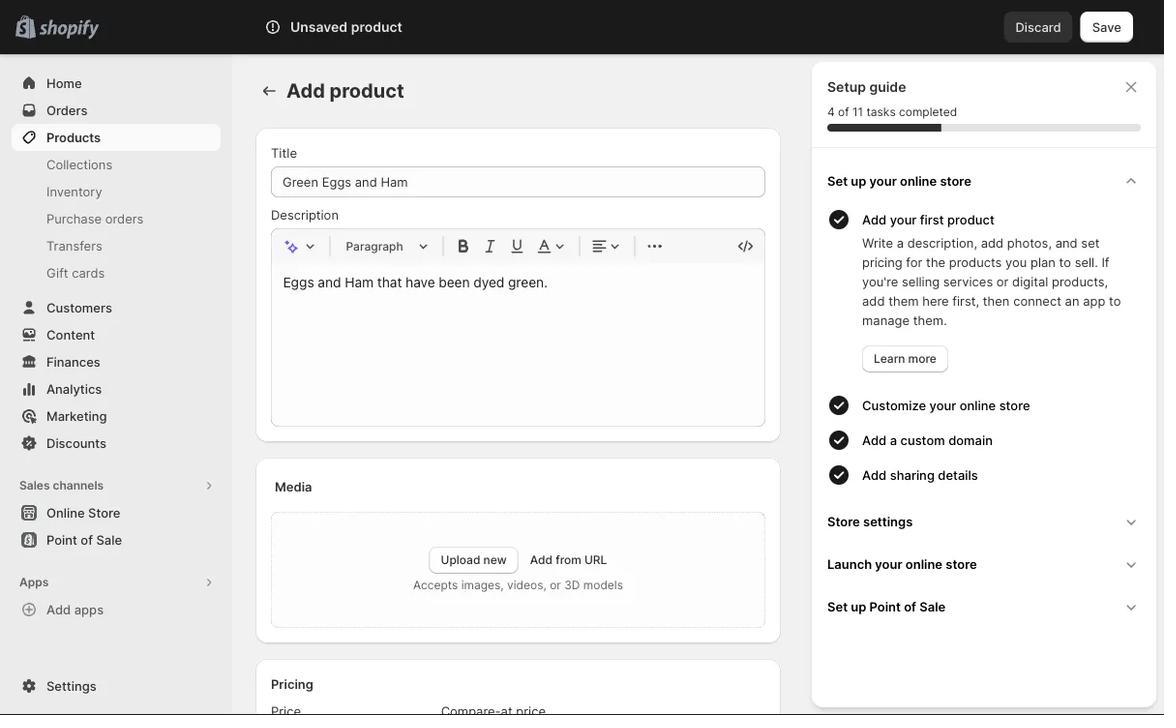 Task type: locate. For each thing, give the bounding box(es) containing it.
add
[[286, 79, 325, 103], [862, 212, 887, 227], [862, 433, 887, 448], [862, 467, 887, 482], [530, 553, 553, 567], [46, 602, 71, 617]]

0 vertical spatial of
[[838, 105, 849, 119]]

up inside button
[[851, 599, 867, 614]]

online store button
[[0, 499, 232, 526]]

1 vertical spatial product
[[330, 79, 404, 103]]

1 horizontal spatial of
[[838, 105, 849, 119]]

online up the domain
[[960, 398, 996, 413]]

products,
[[1052, 274, 1108, 289]]

setup guide
[[827, 79, 906, 95]]

online for customize your online store
[[960, 398, 996, 413]]

Title text field
[[271, 166, 766, 197]]

0 horizontal spatial add
[[862, 293, 885, 308]]

0 vertical spatial a
[[897, 235, 904, 250]]

store inside button
[[827, 514, 860, 529]]

2 vertical spatial online
[[906, 556, 943, 571]]

content
[[46, 327, 95, 342]]

sharing
[[890, 467, 935, 482]]

up for point
[[851, 599, 867, 614]]

add for add a custom domain
[[862, 433, 887, 448]]

learn more link
[[862, 345, 948, 373]]

online down settings
[[906, 556, 943, 571]]

customize your online store
[[862, 398, 1030, 413]]

product up description,
[[948, 212, 995, 227]]

your right launch
[[875, 556, 903, 571]]

a inside add a custom domain button
[[890, 433, 897, 448]]

sale down online store link
[[96, 532, 122, 547]]

add down customize
[[862, 433, 887, 448]]

your inside launch your online store button
[[875, 556, 903, 571]]

1 set from the top
[[827, 173, 848, 188]]

set up point of sale
[[827, 599, 946, 614]]

of right the 4
[[838, 105, 849, 119]]

learn more
[[874, 352, 937, 366]]

gift
[[46, 265, 68, 280]]

add for add sharing details
[[862, 467, 887, 482]]

online store
[[46, 505, 120, 520]]

description,
[[907, 235, 977, 250]]

0 horizontal spatial to
[[1059, 255, 1071, 270]]

0 vertical spatial store
[[940, 173, 972, 188]]

add sharing details
[[862, 467, 978, 482]]

or up then
[[997, 274, 1009, 289]]

purchase orders
[[46, 211, 144, 226]]

store down sales channels "button"
[[88, 505, 120, 520]]

or left 3d at the left bottom
[[550, 578, 561, 592]]

of down online store
[[81, 532, 93, 547]]

your inside "add your first product" button
[[890, 212, 917, 227]]

0 vertical spatial or
[[997, 274, 1009, 289]]

cards
[[72, 265, 105, 280]]

videos,
[[507, 578, 547, 592]]

0 vertical spatial up
[[851, 173, 867, 188]]

app
[[1083, 293, 1106, 308]]

store up launch
[[827, 514, 860, 529]]

finances link
[[12, 348, 221, 376]]

collections
[[46, 157, 112, 172]]

a inside write a description, add photos, and set pricing for the products you plan to sell. if you're selling services or digital products, add them here first, then connect an app to manage them.
[[897, 235, 904, 250]]

1 vertical spatial sale
[[920, 599, 946, 614]]

1 vertical spatial a
[[890, 433, 897, 448]]

0 horizontal spatial point
[[46, 532, 77, 547]]

accepts images, videos, or 3d models
[[413, 578, 623, 592]]

add sharing details button
[[862, 458, 1149, 493]]

1 vertical spatial to
[[1109, 293, 1121, 308]]

to down and
[[1059, 255, 1071, 270]]

launch
[[827, 556, 872, 571]]

orders
[[46, 103, 88, 118]]

a for add
[[890, 433, 897, 448]]

customize
[[862, 398, 926, 413]]

store for launch your online store
[[946, 556, 977, 571]]

save button
[[1081, 12, 1133, 43]]

0 vertical spatial set
[[827, 173, 848, 188]]

2 vertical spatial product
[[948, 212, 995, 227]]

discounts link
[[12, 430, 221, 457]]

1 vertical spatial point
[[870, 599, 901, 614]]

add from url button
[[530, 553, 607, 567]]

and
[[1056, 235, 1078, 250]]

up up write on the top
[[851, 173, 867, 188]]

0 vertical spatial sale
[[96, 532, 122, 547]]

product
[[351, 19, 403, 35], [330, 79, 404, 103], [948, 212, 995, 227]]

sales channels
[[19, 479, 104, 493]]

sale down launch your online store
[[920, 599, 946, 614]]

point down online
[[46, 532, 77, 547]]

of
[[838, 105, 849, 119], [81, 532, 93, 547], [904, 599, 917, 614]]

store up add a custom domain button
[[999, 398, 1030, 413]]

inventory
[[46, 184, 102, 199]]

of down launch your online store
[[904, 599, 917, 614]]

a for write
[[897, 235, 904, 250]]

to
[[1059, 255, 1071, 270], [1109, 293, 1121, 308]]

the
[[926, 255, 946, 270]]

settings
[[863, 514, 913, 529]]

set down the 4
[[827, 173, 848, 188]]

2 vertical spatial of
[[904, 599, 917, 614]]

for
[[906, 255, 923, 270]]

add for add your first product
[[862, 212, 887, 227]]

1 vertical spatial add
[[862, 293, 885, 308]]

1 horizontal spatial sale
[[920, 599, 946, 614]]

channels
[[53, 479, 104, 493]]

your up "add your first product"
[[870, 173, 897, 188]]

0 vertical spatial product
[[351, 19, 403, 35]]

a left custom
[[890, 433, 897, 448]]

1 horizontal spatial add
[[981, 235, 1004, 250]]

store down "store settings" button
[[946, 556, 977, 571]]

add left from
[[530, 553, 553, 567]]

settings
[[46, 678, 96, 693]]

online up "add your first product"
[[900, 173, 937, 188]]

your inside customize your online store button
[[930, 398, 956, 413]]

3d
[[564, 578, 580, 592]]

add left sharing
[[862, 467, 887, 482]]

store for customize your online store
[[999, 398, 1030, 413]]

to right app
[[1109, 293, 1121, 308]]

a right write on the top
[[897, 235, 904, 250]]

2 set from the top
[[827, 599, 848, 614]]

upload new button
[[429, 547, 518, 574]]

store settings
[[827, 514, 913, 529]]

1 horizontal spatial point
[[870, 599, 901, 614]]

product for unsaved product
[[351, 19, 403, 35]]

1 horizontal spatial to
[[1109, 293, 1121, 308]]

orders link
[[12, 97, 221, 124]]

them.
[[913, 313, 947, 328]]

1 vertical spatial up
[[851, 599, 867, 614]]

1 vertical spatial online
[[960, 398, 996, 413]]

product inside "add your first product" button
[[948, 212, 995, 227]]

your for add your first product
[[890, 212, 917, 227]]

write a description, add photos, and set pricing for the products you plan to sell. if you're selling services or digital products, add them here first, then connect an app to manage them.
[[862, 235, 1121, 328]]

your up add a custom domain
[[930, 398, 956, 413]]

0 vertical spatial online
[[900, 173, 937, 188]]

add up the products
[[981, 235, 1004, 250]]

add down the you're
[[862, 293, 885, 308]]

you're
[[862, 274, 898, 289]]

up
[[851, 173, 867, 188], [851, 599, 867, 614]]

set for set up point of sale
[[827, 599, 848, 614]]

tasks
[[867, 105, 896, 119]]

sales channels button
[[12, 472, 221, 499]]

store settings button
[[820, 500, 1149, 543]]

models
[[583, 578, 623, 592]]

search button
[[301, 12, 863, 43]]

add down the unsaved
[[286, 79, 325, 103]]

0 horizontal spatial store
[[88, 505, 120, 520]]

product right the unsaved
[[351, 19, 403, 35]]

add left apps in the bottom left of the page
[[46, 602, 71, 617]]

1 up from the top
[[851, 173, 867, 188]]

search
[[333, 19, 374, 34]]

shopify image
[[39, 20, 99, 39]]

purchase orders link
[[12, 205, 221, 232]]

1 vertical spatial set
[[827, 599, 848, 614]]

learn
[[874, 352, 905, 366]]

0 horizontal spatial or
[[550, 578, 561, 592]]

1 horizontal spatial store
[[827, 514, 860, 529]]

customers link
[[12, 294, 221, 321]]

up down launch
[[851, 599, 867, 614]]

purchase
[[46, 211, 102, 226]]

setup
[[827, 79, 866, 95]]

1 vertical spatial store
[[999, 398, 1030, 413]]

products
[[949, 255, 1002, 270]]

sale
[[96, 532, 122, 547], [920, 599, 946, 614]]

product down search
[[330, 79, 404, 103]]

1 vertical spatial of
[[81, 532, 93, 547]]

up inside 'button'
[[851, 173, 867, 188]]

your
[[870, 173, 897, 188], [890, 212, 917, 227], [930, 398, 956, 413], [875, 556, 903, 571]]

set inside button
[[827, 599, 848, 614]]

completed
[[899, 105, 957, 119]]

add
[[981, 235, 1004, 250], [862, 293, 885, 308]]

add up write on the top
[[862, 212, 887, 227]]

add your first product element
[[824, 233, 1149, 373]]

online
[[900, 173, 937, 188], [960, 398, 996, 413], [906, 556, 943, 571]]

2 up from the top
[[851, 599, 867, 614]]

store up first
[[940, 173, 972, 188]]

set
[[1081, 235, 1100, 250]]

your inside set up your online store 'button'
[[870, 173, 897, 188]]

set down launch
[[827, 599, 848, 614]]

2 vertical spatial store
[[946, 556, 977, 571]]

add apps button
[[12, 596, 221, 623]]

0 horizontal spatial of
[[81, 532, 93, 547]]

1 horizontal spatial or
[[997, 274, 1009, 289]]

set inside 'button'
[[827, 173, 848, 188]]

discounts
[[46, 436, 106, 451]]

content link
[[12, 321, 221, 348]]

write
[[862, 235, 893, 250]]

pricing
[[862, 255, 903, 270]]

more
[[908, 352, 937, 366]]

add a custom domain
[[862, 433, 993, 448]]

store
[[940, 173, 972, 188], [999, 398, 1030, 413], [946, 556, 977, 571]]

point down launch your online store
[[870, 599, 901, 614]]

setup guide dialog
[[812, 62, 1157, 707]]

your left first
[[890, 212, 917, 227]]



Task type: vqa. For each thing, say whether or not it's contained in the screenshot.
channels
yes



Task type: describe. For each thing, give the bounding box(es) containing it.
plan
[[1031, 255, 1056, 270]]

add for add apps
[[46, 602, 71, 617]]

point of sale link
[[12, 526, 221, 554]]

paragraph button
[[338, 235, 435, 258]]

products link
[[12, 124, 221, 151]]

selling
[[902, 274, 940, 289]]

them
[[889, 293, 919, 308]]

2 horizontal spatial of
[[904, 599, 917, 614]]

of for 11
[[838, 105, 849, 119]]

of for sale
[[81, 532, 93, 547]]

set up point of sale button
[[820, 586, 1149, 628]]

unsaved product
[[290, 19, 403, 35]]

apps
[[74, 602, 104, 617]]

sale inside the setup guide dialog
[[920, 599, 946, 614]]

marketing
[[46, 408, 107, 423]]

set for set up your online store
[[827, 173, 848, 188]]

launch your online store
[[827, 556, 977, 571]]

here
[[923, 293, 949, 308]]

photos,
[[1007, 235, 1052, 250]]

transfers link
[[12, 232, 221, 259]]

analytics link
[[12, 376, 221, 403]]

save
[[1092, 19, 1122, 34]]

home
[[46, 75, 82, 90]]

0 vertical spatial add
[[981, 235, 1004, 250]]

images,
[[461, 578, 504, 592]]

first,
[[953, 293, 979, 308]]

set up your online store
[[827, 173, 972, 188]]

manage
[[862, 313, 910, 328]]

add product
[[286, 79, 404, 103]]

apps button
[[12, 569, 221, 596]]

11
[[853, 105, 863, 119]]

add a custom domain button
[[862, 423, 1149, 458]]

unsaved
[[290, 19, 348, 35]]

custom
[[901, 433, 945, 448]]

gift cards link
[[12, 259, 221, 286]]

add from url
[[530, 553, 607, 567]]

add for add product
[[286, 79, 325, 103]]

store inside 'button'
[[940, 173, 972, 188]]

first
[[920, 212, 944, 227]]

an
[[1065, 293, 1080, 308]]

add your first product button
[[862, 202, 1149, 233]]

analytics
[[46, 381, 102, 396]]

your for customize your online store
[[930, 398, 956, 413]]

paragraph
[[346, 239, 403, 253]]

online
[[46, 505, 85, 520]]

connect
[[1013, 293, 1062, 308]]

marketing link
[[12, 403, 221, 430]]

online for launch your online store
[[906, 556, 943, 571]]

0 vertical spatial point
[[46, 532, 77, 547]]

add for add from url
[[530, 553, 553, 567]]

pricing
[[271, 676, 313, 691]]

discard
[[1016, 19, 1061, 34]]

title
[[271, 145, 297, 160]]

product for add product
[[330, 79, 404, 103]]

online inside 'button'
[[900, 173, 937, 188]]

if
[[1102, 255, 1110, 270]]

from
[[556, 553, 581, 567]]

point inside the setup guide dialog
[[870, 599, 901, 614]]

your for launch your online store
[[875, 556, 903, 571]]

add your first product
[[862, 212, 995, 227]]

set up your online store button
[[820, 160, 1149, 202]]

up for your
[[851, 173, 867, 188]]

upload new
[[441, 553, 507, 567]]

then
[[983, 293, 1010, 308]]

description
[[271, 207, 339, 222]]

details
[[938, 467, 978, 482]]

1 vertical spatial or
[[550, 578, 561, 592]]

sell.
[[1075, 255, 1098, 270]]

transfers
[[46, 238, 102, 253]]

store inside "button"
[[88, 505, 120, 520]]

products
[[46, 130, 101, 145]]

0 vertical spatial to
[[1059, 255, 1071, 270]]

sales
[[19, 479, 50, 493]]

orders
[[105, 211, 144, 226]]

customize your online store button
[[862, 388, 1149, 423]]

domain
[[949, 433, 993, 448]]

online store link
[[12, 499, 221, 526]]

customers
[[46, 300, 112, 315]]

media
[[275, 479, 312, 494]]

point of sale
[[46, 532, 122, 547]]

4
[[827, 105, 835, 119]]

new
[[483, 553, 507, 567]]

point of sale button
[[0, 526, 232, 554]]

digital
[[1012, 274, 1048, 289]]

0 horizontal spatial sale
[[96, 532, 122, 547]]

gift cards
[[46, 265, 105, 280]]

or inside write a description, add photos, and set pricing for the products you plan to sell. if you're selling services or digital products, add them here first, then connect an app to manage them.
[[997, 274, 1009, 289]]



